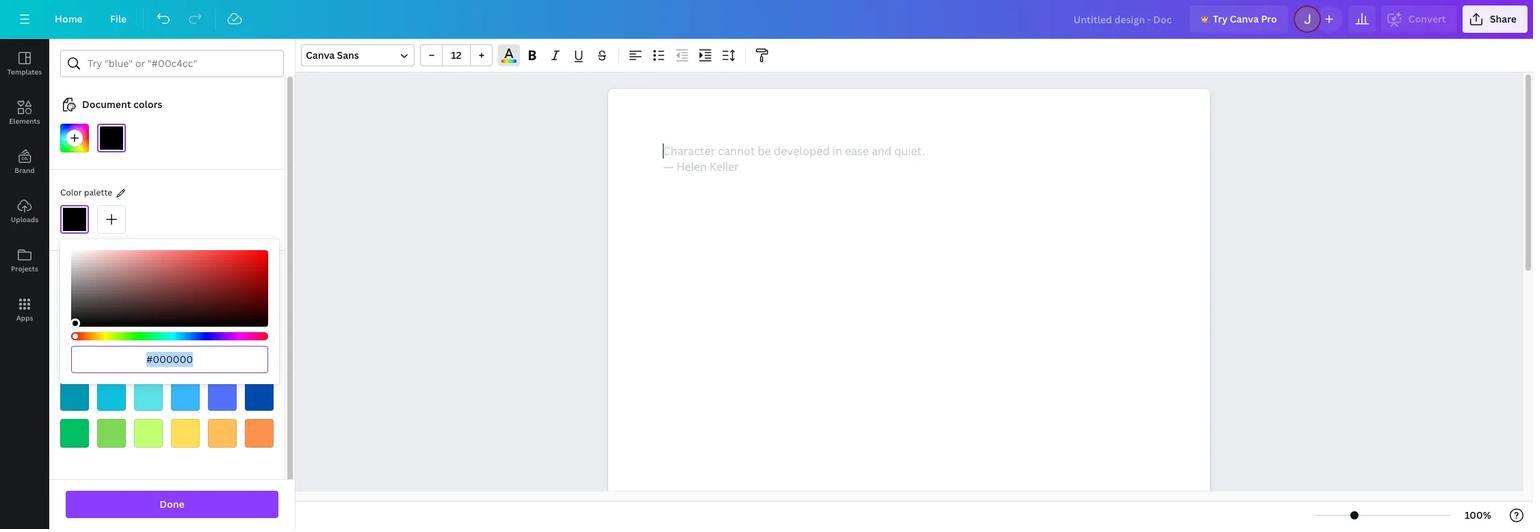 Task type: locate. For each thing, give the bounding box(es) containing it.
colors right the "default"
[[119, 263, 148, 276]]

black #000000 image
[[60, 309, 89, 337]]

royal blue #5271ff image
[[208, 382, 237, 411], [208, 382, 237, 411]]

– – number field
[[447, 49, 466, 62]]

main menu bar
[[0, 0, 1533, 39]]

1 horizontal spatial canva
[[1230, 12, 1259, 25]]

0 horizontal spatial #000000 image
[[60, 205, 89, 234]]

peach #ffbd59 image
[[208, 419, 237, 448]]

turquoise blue #5ce1e6 image
[[134, 382, 163, 411]]

default colors
[[82, 263, 148, 276]]

document
[[82, 98, 131, 111]]

projects button
[[0, 236, 49, 285]]

turquoise blue #5ce1e6 image
[[134, 382, 163, 411]]

2 vertical spatial colors
[[82, 290, 107, 302]]

1 vertical spatial canva
[[306, 49, 335, 62]]

gray #737373 image
[[134, 309, 163, 337]]

color range image
[[502, 60, 516, 63], [502, 60, 516, 63]]

cobalt blue #004aad image
[[245, 382, 274, 411]]

canva left sans
[[306, 49, 335, 62]]

#000000 image down the document
[[97, 124, 126, 153]]

0 horizontal spatial canva
[[306, 49, 335, 62]]

0 vertical spatial colors
[[133, 98, 162, 111]]

solid colors
[[60, 290, 107, 302]]

violet #5e17eb image
[[245, 345, 274, 374]]

0 vertical spatial canva
[[1230, 12, 1259, 25]]

#000000 image
[[97, 124, 126, 153], [60, 205, 89, 234]]

gray #a6a6a6 image
[[171, 309, 200, 337], [171, 309, 200, 337]]

1 horizontal spatial #000000 image
[[97, 124, 126, 153]]

colors right the document
[[133, 98, 162, 111]]

done button
[[66, 491, 278, 519]]

uploads button
[[0, 187, 49, 236]]

dark turquoise #0097b2 image
[[60, 382, 89, 411]]

colors for solid colors
[[82, 290, 107, 302]]

file button
[[99, 5, 138, 33]]

bright red #ff3131 image
[[60, 345, 89, 374]]

canva
[[1230, 12, 1259, 25], [306, 49, 335, 62]]

convert button
[[1381, 5, 1457, 33]]

colors
[[133, 98, 162, 111], [119, 263, 148, 276], [82, 290, 107, 302]]

dark gray #545454 image
[[97, 309, 126, 337], [97, 309, 126, 337]]

gray #737373 image
[[134, 309, 163, 337]]

apps button
[[0, 285, 49, 335]]

color palette
[[60, 187, 112, 198]]

None text field
[[608, 89, 1210, 530]]

home
[[55, 12, 83, 25]]

share
[[1490, 12, 1517, 25]]

yellow #ffde59 image
[[171, 419, 200, 448], [171, 419, 200, 448]]

light gray #d9d9d9 image
[[208, 309, 237, 337]]

peach #ffbd59 image
[[208, 419, 237, 448]]

elements
[[9, 116, 40, 126]]

side panel tab list
[[0, 39, 49, 335]]

magenta #cb6ce6 image
[[171, 345, 200, 374]]

canva inside button
[[1230, 12, 1259, 25]]

0 vertical spatial #000000 image
[[97, 124, 126, 153]]

add a new color image
[[60, 124, 89, 153], [60, 124, 89, 153]]

purple #8c52ff image
[[208, 345, 237, 374]]

1 vertical spatial #000000 image
[[60, 205, 89, 234]]

aqua blue #0cc0df image
[[97, 382, 126, 411], [97, 382, 126, 411]]

canva right try
[[1230, 12, 1259, 25]]

magenta #cb6ce6 image
[[171, 345, 200, 374]]

light blue #38b6ff image
[[171, 382, 200, 411], [171, 382, 200, 411]]

grass green #7ed957 image
[[97, 419, 126, 448], [97, 419, 126, 448]]

lime #c1ff72 image
[[134, 419, 163, 448]]

#000000 image down color
[[60, 205, 89, 234]]

canva inside dropdown button
[[306, 49, 335, 62]]

orange #ff914d image
[[245, 419, 274, 448], [245, 419, 274, 448]]

coral red #ff5757 image
[[97, 345, 126, 374]]

100%
[[1465, 509, 1491, 522]]

#000000 image down the document
[[97, 124, 126, 153]]

sans
[[337, 49, 359, 62]]

brand button
[[0, 138, 49, 187]]

0 horizontal spatial #000000 image
[[60, 205, 89, 234]]

colors right "solid"
[[82, 290, 107, 302]]

default
[[82, 263, 117, 276]]

colors for default colors
[[119, 263, 148, 276]]

green #00bf63 image
[[60, 419, 89, 448]]

#000000 image down color
[[60, 205, 89, 234]]

white #ffffff image
[[245, 309, 274, 337]]

pink #ff66c4 image
[[134, 345, 163, 374], [134, 345, 163, 374]]

try canva pro button
[[1190, 5, 1288, 33]]

home link
[[44, 5, 94, 33]]

colors for document colors
[[133, 98, 162, 111]]

#000000 image
[[97, 124, 126, 153], [60, 205, 89, 234]]

group
[[420, 44, 493, 66]]

0 vertical spatial #000000 image
[[97, 124, 126, 153]]

1 vertical spatial colors
[[119, 263, 148, 276]]

100% button
[[1456, 505, 1500, 527]]

solid
[[60, 290, 80, 302]]



Task type: vqa. For each thing, say whether or not it's contained in the screenshot.
the leftmost Add a new color image
yes



Task type: describe. For each thing, give the bounding box(es) containing it.
coral red #ff5757 image
[[97, 345, 126, 374]]

purple #8c52ff image
[[208, 345, 237, 374]]

try canva pro
[[1213, 12, 1277, 25]]

templates button
[[0, 39, 49, 88]]

light gray #d9d9d9 image
[[208, 309, 237, 337]]

white #ffffff image
[[245, 309, 274, 337]]

green #00bf63 image
[[60, 419, 89, 448]]

palette
[[84, 187, 112, 198]]

try
[[1213, 12, 1228, 25]]

document colors
[[82, 98, 162, 111]]

1 horizontal spatial #000000 image
[[97, 124, 126, 153]]

color
[[60, 187, 82, 198]]

canva sans button
[[301, 44, 415, 66]]

brand
[[15, 166, 35, 175]]

file
[[110, 12, 127, 25]]

templates
[[7, 67, 42, 77]]

bright red #ff3131 image
[[60, 345, 89, 374]]

color palette button
[[60, 186, 112, 200]]

canva sans
[[306, 49, 359, 62]]

Try "blue" or "#00c4cc" search field
[[88, 51, 275, 77]]

uploads
[[11, 215, 38, 224]]

convert
[[1408, 12, 1446, 25]]

cobalt blue #004aad image
[[245, 382, 274, 411]]

add a new color image
[[97, 205, 126, 234]]

violet #5e17eb image
[[245, 345, 274, 374]]

1 vertical spatial #000000 image
[[60, 205, 89, 234]]

share button
[[1463, 5, 1528, 33]]

Design title text field
[[1063, 5, 1184, 33]]

pro
[[1261, 12, 1277, 25]]

apps
[[16, 313, 33, 323]]

dark turquoise #0097b2 image
[[60, 382, 89, 411]]

elements button
[[0, 88, 49, 138]]

done
[[160, 498, 184, 511]]

lime #c1ff72 image
[[134, 419, 163, 448]]

Hex color code text field
[[80, 347, 259, 373]]

black #000000 image
[[60, 309, 89, 337]]

projects
[[11, 264, 38, 274]]



